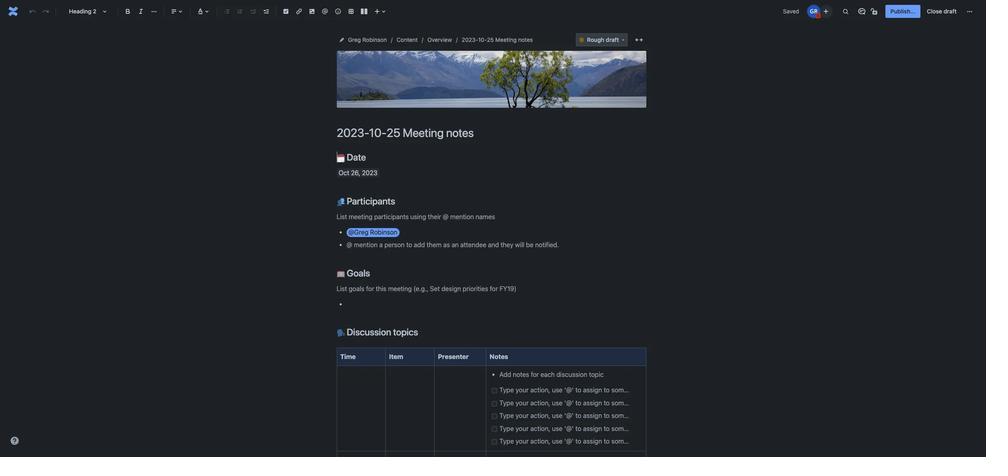 Task type: vqa. For each thing, say whether or not it's contained in the screenshot.
'Chart'
no



Task type: describe. For each thing, give the bounding box(es) containing it.
close draft button
[[922, 5, 962, 18]]

no restrictions image
[[870, 7, 880, 16]]

oct 26, 2023
[[339, 170, 378, 177]]

:goal: image
[[337, 270, 345, 279]]

greg
[[348, 36, 361, 43]]

@greg robinson
[[348, 229, 397, 236]]

:calendar_spiral: image
[[337, 154, 345, 163]]

presenter
[[438, 354, 469, 361]]

meeting
[[495, 36, 517, 43]]

2023
[[362, 170, 378, 177]]

:goal: image
[[337, 270, 345, 279]]

2023-
[[462, 36, 478, 43]]

:busts_in_silhouette: image
[[337, 198, 345, 207]]

bold ⌘b image
[[123, 7, 133, 16]]

25
[[487, 36, 494, 43]]

draft
[[944, 8, 957, 15]]

undo ⌘z image
[[28, 7, 37, 16]]

italic ⌘i image
[[136, 7, 146, 16]]

content
[[397, 36, 418, 43]]

participants
[[345, 196, 395, 207]]

more formatting image
[[149, 7, 159, 16]]

greg robinson
[[348, 36, 387, 43]]

goals
[[345, 268, 370, 279]]

redo ⌘⇧z image
[[41, 7, 51, 16]]

overview link
[[428, 35, 452, 45]]

heading
[[69, 8, 91, 15]]

2023-10-25 meeting notes
[[462, 36, 533, 43]]

outdent ⇧tab image
[[248, 7, 258, 16]]

comment icon image
[[857, 7, 867, 16]]

discussion
[[347, 327, 391, 338]]

publish...
[[891, 8, 916, 15]]

greg robinson link
[[348, 35, 387, 45]]

emoji image
[[333, 7, 343, 16]]

greg robinson image
[[808, 5, 821, 18]]

:busts_in_silhouette: image
[[337, 198, 345, 207]]

topics
[[393, 327, 418, 338]]

link image
[[294, 7, 304, 16]]

robinson for greg robinson
[[363, 36, 387, 43]]

oct
[[339, 170, 349, 177]]

add image, video, or file image
[[307, 7, 317, 16]]

mention image
[[320, 7, 330, 16]]

time
[[340, 354, 356, 361]]

make page full-width image
[[634, 35, 644, 45]]

close draft
[[927, 8, 957, 15]]

saved
[[783, 8, 799, 15]]

Main content area, start typing to enter text. text field
[[332, 152, 651, 458]]

heading 2 button
[[59, 2, 114, 20]]

close
[[927, 8, 942, 15]]

:speaking_head: image
[[337, 330, 345, 338]]

notes
[[518, 36, 533, 43]]

:calendar_spiral: image
[[337, 154, 345, 163]]

help image
[[10, 437, 20, 447]]



Task type: locate. For each thing, give the bounding box(es) containing it.
numbered list ⌘⇧7 image
[[235, 7, 245, 16]]

image
[[503, 83, 519, 89]]

confluence image
[[7, 5, 20, 18], [7, 5, 20, 18]]

layouts image
[[359, 7, 369, 16]]

find and replace image
[[841, 7, 851, 16]]

@greg
[[348, 229, 369, 236]]

Give this page a title text field
[[337, 126, 646, 140]]

discussion topics
[[345, 327, 418, 338]]

content link
[[397, 35, 418, 45]]

update header image
[[464, 83, 519, 89]]

:speaking_head: image
[[337, 330, 345, 338]]

bullet list ⌘⇧8 image
[[222, 7, 232, 16]]

header
[[484, 83, 502, 89]]

overview
[[428, 36, 452, 43]]

robinson
[[363, 36, 387, 43], [370, 229, 397, 236]]

item
[[389, 354, 403, 361]]

notes
[[490, 354, 508, 361]]

10-
[[478, 36, 487, 43]]

update header image button
[[462, 69, 521, 90]]

robinson right greg
[[363, 36, 387, 43]]

robinson inside main content area, start typing to enter text. text box
[[370, 229, 397, 236]]

move this page image
[[338, 37, 345, 43]]

robinson right @greg
[[370, 229, 397, 236]]

2023-10-25 meeting notes link
[[462, 35, 533, 45]]

publish... button
[[886, 5, 921, 18]]

2
[[93, 8, 96, 15]]

robinson for @greg robinson
[[370, 229, 397, 236]]

more image
[[965, 7, 975, 16]]

indent tab image
[[261, 7, 271, 16]]

date
[[345, 152, 366, 163]]

table image
[[346, 7, 356, 16]]

1 vertical spatial robinson
[[370, 229, 397, 236]]

align left image
[[169, 7, 179, 16]]

heading 2
[[69, 8, 96, 15]]

action item image
[[281, 7, 291, 16]]

invite to edit image
[[822, 6, 831, 16]]

26,
[[351, 170, 360, 177]]

update
[[464, 83, 483, 89]]

0 vertical spatial robinson
[[363, 36, 387, 43]]



